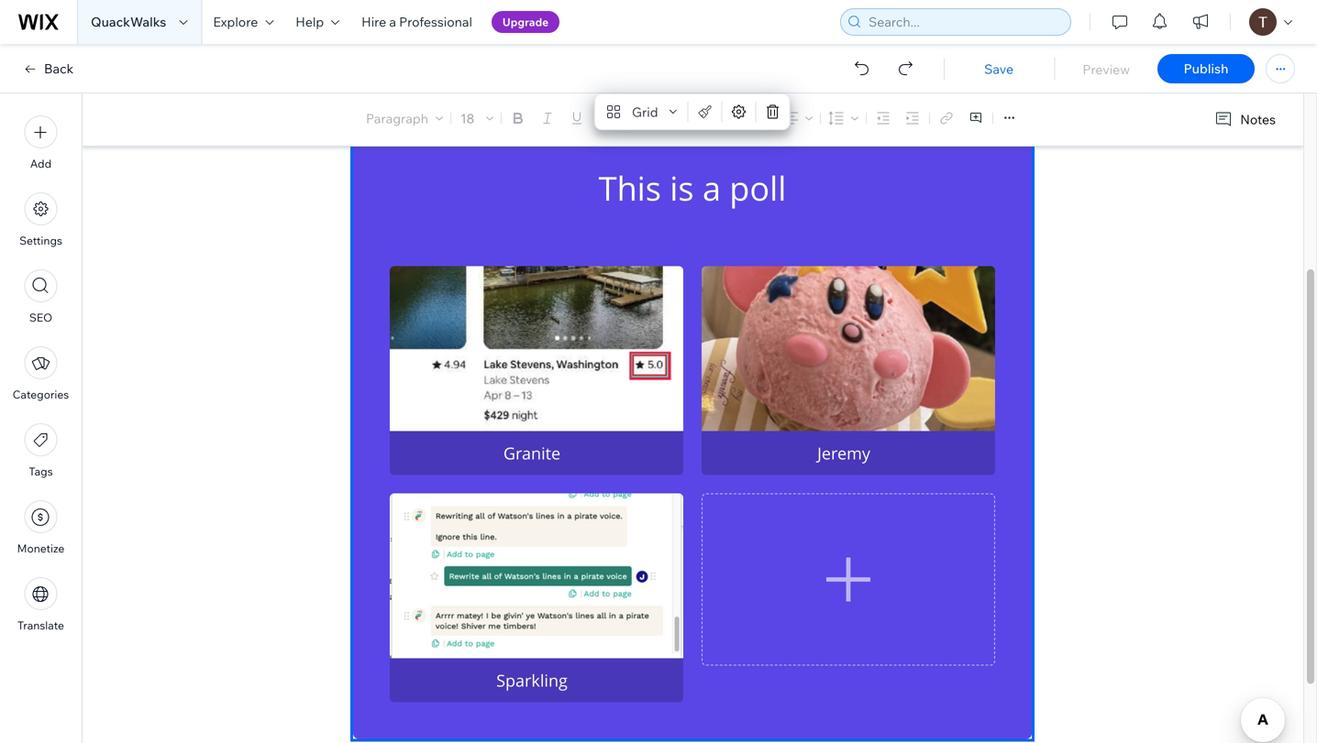 Task type: locate. For each thing, give the bounding box(es) containing it.
duck
[[635, 37, 672, 59]]

about
[[524, 12, 569, 34], [415, 37, 460, 59], [505, 87, 550, 109]]

about right write
[[505, 87, 550, 109]]

1 horizontal spatial i
[[670, 12, 675, 34]]

i right later
[[670, 12, 675, 34]]

this is just me writing about ducks. later i will talk about a real and not fake duck that goes and walks and behaves in stores. for now, i will write about ducks.
[[353, 12, 686, 109]]

0 horizontal spatial will
[[353, 37, 379, 59]]

will left write
[[432, 87, 457, 109]]

translate
[[17, 619, 64, 633]]

menu
[[0, 105, 82, 644]]

settings button
[[19, 193, 62, 248]]

behaves
[[543, 62, 608, 84]]

save button
[[962, 61, 1036, 77]]

Ask your question text field
[[390, 169, 995, 248]]

notes button
[[1207, 107, 1282, 132]]

back
[[44, 61, 74, 77]]

publish
[[1184, 61, 1229, 77]]

and down "real"
[[510, 62, 539, 84]]

i right "now,"
[[423, 87, 428, 109]]

tags button
[[24, 424, 57, 479]]

add button
[[24, 116, 57, 171]]

will up that
[[353, 37, 379, 59]]

categories
[[13, 388, 69, 402]]

categories button
[[13, 347, 69, 402]]

0 vertical spatial ducks.
[[573, 12, 622, 34]]

0 vertical spatial a
[[389, 14, 396, 30]]

and
[[521, 37, 550, 59], [429, 62, 458, 84], [510, 62, 539, 84]]

back button
[[22, 61, 74, 77]]

ducks. down behaves
[[554, 87, 603, 109]]

a right hire on the top left
[[389, 14, 396, 30]]

0 vertical spatial i
[[670, 12, 675, 34]]

just
[[405, 12, 433, 34]]

in
[[612, 62, 626, 84]]

Write an answer text field
[[390, 432, 683, 476]]

1 vertical spatial about
[[415, 37, 460, 59]]

for
[[353, 87, 378, 109]]

later
[[626, 12, 666, 34]]

1 horizontal spatial will
[[432, 87, 457, 109]]

1 horizontal spatial a
[[465, 37, 474, 59]]

about up not
[[524, 12, 569, 34]]

ducks. up fake
[[573, 12, 622, 34]]

1 vertical spatial i
[[423, 87, 428, 109]]

a
[[389, 14, 396, 30], [465, 37, 474, 59]]

0 vertical spatial will
[[353, 37, 379, 59]]

0 horizontal spatial a
[[389, 14, 396, 30]]

a left "real"
[[465, 37, 474, 59]]

and right goes
[[429, 62, 458, 84]]

help button
[[285, 0, 351, 44]]

add
[[30, 157, 51, 171]]

walks
[[463, 62, 505, 84]]

i
[[670, 12, 675, 34], [423, 87, 428, 109]]

real
[[478, 37, 516, 59]]

about down professional
[[415, 37, 460, 59]]

will
[[353, 37, 379, 59], [432, 87, 457, 109]]

and down upgrade button
[[521, 37, 550, 59]]

monetize button
[[17, 501, 65, 556]]

translate button
[[17, 578, 64, 633]]

1 vertical spatial a
[[465, 37, 474, 59]]

ducks.
[[573, 12, 622, 34], [554, 87, 603, 109]]



Task type: vqa. For each thing, say whether or not it's contained in the screenshot.
Search apps... Field to the left
no



Task type: describe. For each thing, give the bounding box(es) containing it.
0 vertical spatial about
[[524, 12, 569, 34]]

stores.
[[630, 62, 682, 84]]

monetize
[[17, 542, 65, 556]]

quackwalks
[[91, 14, 166, 30]]

tags
[[29, 465, 53, 479]]

menu containing add
[[0, 105, 82, 644]]

Search... field
[[863, 9, 1065, 35]]

upgrade button
[[492, 11, 560, 33]]

1 vertical spatial ducks.
[[554, 87, 603, 109]]

seo
[[29, 311, 52, 325]]

grid button
[[599, 99, 684, 125]]

0 horizontal spatial i
[[423, 87, 428, 109]]

seo button
[[24, 270, 57, 325]]

hire a professional link
[[351, 0, 483, 44]]

me
[[437, 12, 462, 34]]

now,
[[383, 87, 419, 109]]

fake
[[593, 37, 631, 59]]

grid
[[632, 104, 658, 120]]

a inside this is just me writing about ducks. later i will talk about a real and not fake duck that goes and walks and behaves in stores. for now, i will write about ducks.
[[465, 37, 474, 59]]

writing
[[466, 12, 519, 34]]

1 vertical spatial will
[[432, 87, 457, 109]]

write
[[462, 87, 500, 109]]

that
[[353, 62, 384, 84]]

this
[[353, 12, 385, 34]]

paragraph
[[366, 110, 428, 126]]

Write an answer text field
[[390, 659, 683, 703]]

not
[[554, 37, 588, 59]]

is
[[389, 12, 401, 34]]

settings
[[19, 234, 62, 248]]

help
[[296, 14, 324, 30]]

goes
[[388, 62, 425, 84]]

save
[[984, 61, 1014, 77]]

hire
[[362, 14, 386, 30]]

notes
[[1241, 111, 1276, 128]]

hire a professional
[[362, 14, 472, 30]]

2 vertical spatial about
[[505, 87, 550, 109]]

talk
[[383, 37, 411, 59]]

publish button
[[1158, 54, 1255, 83]]

explore
[[213, 14, 258, 30]]

Write an answer text field
[[702, 432, 995, 476]]

upgrade
[[503, 15, 549, 29]]

professional
[[399, 14, 472, 30]]

paragraph button
[[362, 105, 447, 131]]



